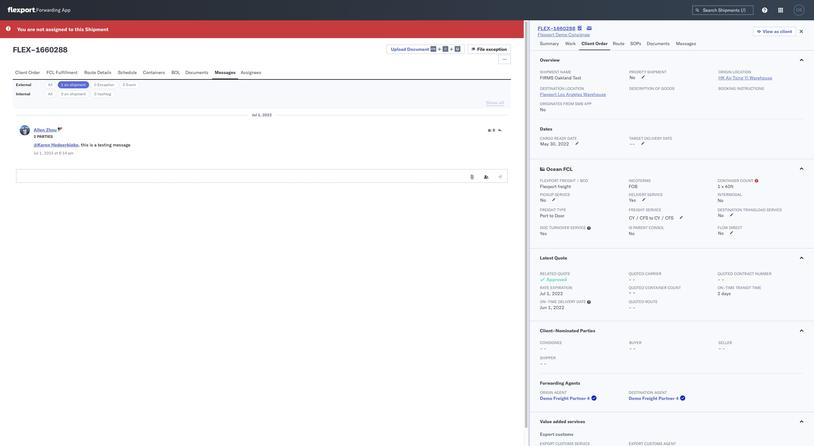 Task type: describe. For each thing, give the bounding box(es) containing it.
view as client
[[764, 29, 793, 34]]

hk
[[719, 75, 725, 81]]

1 vertical spatial 1660288
[[35, 45, 68, 54]]

freight down delivery at the top right
[[629, 208, 645, 213]]

route details button
[[82, 67, 116, 79]]

date for may 30, 2022
[[568, 136, 577, 141]]

door
[[555, 213, 565, 219]]

flexport demo consignee
[[538, 32, 590, 38]]

export
[[540, 432, 555, 438]]

0 on shipment
[[61, 92, 86, 96]]

upload
[[391, 46, 406, 52]]

0 horizontal spatial order
[[28, 70, 40, 75]]

0 horizontal spatial documents button
[[183, 67, 212, 79]]

@karen hedeerbieke button
[[34, 142, 78, 148]]

0 horizontal spatial client
[[15, 70, 27, 75]]

cy / cfs to cy / cfs
[[630, 215, 674, 221]]

on for 1
[[64, 82, 69, 87]]

service down flexport freight / bco flexport freight
[[555, 193, 571, 197]]

2022 inside @karen hedeerbieke , this is a testing message jul 1, 2022 at 6:14 pm
[[44, 151, 53, 156]]

consol
[[649, 226, 665, 230]]

demo freight partner 4 for origin
[[540, 396, 590, 402]]

freight inside freight type port to door
[[540, 208, 556, 213]]

summary
[[540, 41, 559, 46]]

details
[[97, 70, 112, 75]]

0 vertical spatial yes
[[630, 198, 637, 203]]

@karen
[[34, 142, 50, 148]]

summary button
[[538, 38, 563, 50]]

all for 0
[[48, 92, 53, 96]]

0 vertical spatial messages button
[[674, 38, 700, 50]]

/ inside flexport freight / bco flexport freight
[[577, 179, 580, 183]]

turnover
[[550, 226, 570, 230]]

documents for the topmost 'documents' button
[[647, 41, 670, 46]]

shipment inside shipment name firms oakland test
[[540, 70, 560, 74]]

pickup
[[540, 193, 554, 197]]

quoted route - -
[[629, 300, 658, 311]]

parent
[[634, 226, 648, 230]]

expiration
[[551, 286, 573, 291]]

origin for origin location hk air tsing yi warehouse
[[719, 70, 732, 74]]

0 vertical spatial shipment
[[85, 26, 109, 32]]

0 horizontal spatial to
[[69, 26, 73, 32]]

description
[[630, 86, 655, 91]]

message
[[113, 142, 130, 148]]

0 exception
[[94, 82, 115, 87]]

view
[[764, 29, 774, 34]]

0 vertical spatial count
[[741, 179, 754, 183]]

this inside @karen hedeerbieke , this is a testing message jul 1, 2022 at 6:14 pm
[[81, 142, 89, 148]]

,
[[78, 142, 80, 148]]

schedule button
[[116, 67, 141, 79]]

origin location hk air tsing yi warehouse
[[719, 70, 773, 81]]

0 vertical spatial consignee
[[569, 32, 590, 38]]

2 inside on-time transit time 2 days
[[718, 291, 721, 297]]

los
[[558, 92, 565, 97]]

quoted for quoted carrier - -
[[629, 272, 645, 277]]

of
[[656, 86, 661, 91]]

shipment name firms oakland test
[[540, 70, 582, 81]]

1 for 1 on shipment
[[61, 82, 63, 87]]

is
[[90, 142, 93, 148]]

you are not assigned to this shipment
[[17, 26, 109, 32]]

1 horizontal spatial 1660288
[[554, 25, 576, 32]]

demo freight partner 4 link for origin agent
[[540, 396, 599, 402]]

overview
[[540, 57, 560, 63]]

parties
[[37, 134, 53, 139]]

0 for 0
[[493, 128, 496, 133]]

1 vertical spatial delivery
[[558, 300, 576, 305]]

partner for destination agent
[[659, 396, 675, 402]]

0 vertical spatial client order
[[582, 41, 608, 46]]

2 horizontal spatial time
[[753, 286, 762, 291]]

1 horizontal spatial order
[[596, 41, 608, 46]]

2022 inside quoted contract number - - rate expiration jul 1, 2022
[[552, 291, 564, 297]]

containers
[[143, 70, 165, 75]]

on- for on-time transit time 2 days
[[718, 286, 726, 291]]

route
[[646, 300, 658, 305]]

location for tsing
[[733, 70, 752, 74]]

shipper
[[540, 356, 556, 361]]

flex - 1660288
[[13, 45, 68, 54]]

testing
[[98, 142, 112, 148]]

forwarding agents
[[540, 381, 581, 387]]

may 30, 2022
[[541, 141, 570, 147]]

shipment for 0 exception
[[70, 82, 86, 87]]

contract
[[735, 272, 755, 277]]

incoterms fob
[[629, 179, 651, 190]]

number
[[756, 272, 772, 277]]

date for --
[[664, 136, 673, 141]]

30,
[[550, 141, 557, 147]]

consignee - -
[[540, 341, 563, 352]]

destination for flexport
[[540, 86, 565, 91]]

1 vertical spatial yes
[[540, 231, 547, 237]]

time for on-time transit time 2 days
[[726, 286, 735, 291]]

direct
[[730, 226, 743, 230]]

schedule
[[118, 70, 137, 75]]

latest quote
[[540, 256, 568, 261]]

freight down destination agent
[[643, 396, 658, 402]]

1 vertical spatial client order button
[[13, 67, 44, 79]]

latest
[[540, 256, 554, 261]]

freight down origin agent
[[554, 396, 569, 402]]

0 vertical spatial this
[[75, 26, 84, 32]]

dates
[[540, 126, 553, 132]]

on- for on-time delivery date
[[540, 300, 549, 305]]

quoted for quoted container count - -
[[629, 286, 645, 291]]

flexport down "flex-"
[[538, 32, 555, 38]]

days
[[722, 291, 732, 297]]

flow direct
[[718, 226, 743, 230]]

2 parties
[[34, 134, 53, 139]]

event
[[126, 82, 136, 87]]

exception
[[97, 82, 115, 87]]

fcl inside button
[[564, 166, 573, 173]]

1 cfs from the left
[[640, 215, 649, 221]]

assignees button
[[238, 67, 265, 79]]

1 vertical spatial consignee
[[540, 341, 563, 346]]

2 inside button
[[34, 134, 36, 139]]

1 horizontal spatial destination
[[629, 391, 654, 396]]

route button
[[611, 38, 628, 50]]

carrier
[[646, 272, 662, 277]]

jun 1, 2022
[[540, 305, 565, 311]]

flexport down ocean
[[540, 179, 559, 183]]

smb
[[576, 102, 584, 106]]

port
[[540, 213, 549, 219]]

quoted contract number - - rate expiration jul 1, 2022
[[540, 272, 772, 297]]

from
[[564, 102, 575, 106]]

1 horizontal spatial /
[[637, 215, 639, 221]]

at
[[54, 151, 58, 156]]

angeles
[[567, 92, 583, 97]]

1 x 40ft
[[718, 184, 734, 190]]

container
[[646, 286, 667, 291]]

quote
[[558, 272, 571, 277]]

flexport up pickup
[[540, 184, 557, 190]]

transload
[[744, 208, 766, 213]]

nominated
[[556, 328, 580, 334]]

sops button
[[628, 38, 645, 50]]

0 vertical spatial documents button
[[645, 38, 674, 50]]

quoted for quoted contract number - - rate expiration jul 1, 2022
[[718, 272, 734, 277]]

0 horizontal spatial messages button
[[212, 67, 238, 79]]

no down flow
[[719, 231, 724, 236]]

0 vertical spatial delivery
[[645, 136, 663, 141]]

originates
[[540, 102, 563, 106]]

a
[[94, 142, 97, 148]]

transit
[[736, 286, 752, 291]]

agent for destination agent
[[655, 391, 668, 396]]

quoted container count - -
[[629, 286, 682, 296]]

hashtag
[[97, 92, 111, 96]]

service right transload
[[767, 208, 783, 213]]

ocean
[[547, 166, 563, 173]]

air
[[727, 75, 732, 81]]



Task type: vqa. For each thing, say whether or not it's contained in the screenshot.
first Edit button from the top
no



Task type: locate. For each thing, give the bounding box(es) containing it.
1 agent from the left
[[555, 391, 567, 396]]

0 vertical spatial 1
[[61, 82, 63, 87]]

demo freight partner 4 link
[[540, 396, 599, 402], [629, 396, 688, 402]]

0 vertical spatial app
[[62, 7, 71, 13]]

origin inside origin location hk air tsing yi warehouse
[[719, 70, 732, 74]]

flex
[[13, 45, 31, 54]]

time right the transit
[[753, 286, 762, 291]]

fulfillment
[[56, 70, 78, 75]]

origin
[[719, 70, 732, 74], [540, 391, 554, 396]]

forwarding up origin agent
[[540, 381, 565, 387]]

route inside button
[[613, 41, 625, 46]]

1 horizontal spatial demo freight partner 4
[[629, 396, 679, 402]]

1 vertical spatial client
[[15, 70, 27, 75]]

doc
[[540, 226, 549, 230]]

0 horizontal spatial partner
[[570, 396, 587, 402]]

location up hk air tsing yi warehouse link
[[733, 70, 752, 74]]

0 horizontal spatial yes
[[540, 231, 547, 237]]

route
[[613, 41, 625, 46], [84, 70, 96, 75]]

consignee
[[569, 32, 590, 38], [540, 341, 563, 346]]

partner down agents
[[570, 396, 587, 402]]

delivery
[[629, 193, 647, 197]]

demo freight partner 4 link for destination agent
[[629, 396, 688, 402]]

1 all from the top
[[48, 82, 53, 87]]

as
[[775, 29, 780, 34]]

0 vertical spatial route
[[613, 41, 625, 46]]

origin up hk
[[719, 70, 732, 74]]

demo for destination agent
[[629, 396, 642, 402]]

this right ,
[[81, 142, 89, 148]]

incoterms
[[629, 179, 651, 183]]

0 vertical spatial shipment
[[648, 70, 667, 74]]

1 horizontal spatial delivery
[[645, 136, 663, 141]]

time up days
[[726, 286, 735, 291]]

0 horizontal spatial demo freight partner 4 link
[[540, 396, 599, 402]]

0 for 0 on shipment
[[61, 92, 63, 96]]

on-time transit time 2 days
[[718, 286, 762, 297]]

40ft
[[726, 184, 734, 190]]

2 left days
[[718, 291, 721, 297]]

1 horizontal spatial cfs
[[666, 215, 674, 221]]

route for route details
[[84, 70, 96, 75]]

no down pickup
[[541, 198, 547, 203]]

delivery service
[[629, 193, 663, 197]]

date right ready
[[568, 136, 577, 141]]

1 vertical spatial client order
[[15, 70, 40, 75]]

latest quote button
[[530, 249, 815, 268]]

0 horizontal spatial agent
[[555, 391, 567, 396]]

documents button up overview button
[[645, 38, 674, 50]]

no inside intermodal no
[[718, 198, 724, 204]]

1 horizontal spatial consignee
[[569, 32, 590, 38]]

quoted left contract
[[718, 272, 734, 277]]

view as client button
[[754, 27, 797, 36]]

demo freight partner 4 link down destination agent
[[629, 396, 688, 402]]

0 horizontal spatial demo
[[540, 396, 553, 402]]

0 vertical spatial on
[[64, 82, 69, 87]]

file exception
[[478, 46, 507, 52]]

tsing
[[734, 75, 744, 81]]

demo for origin agent
[[540, 396, 553, 402]]

1 demo freight partner 4 from the left
[[540, 396, 590, 402]]

count inside the quoted container count - -
[[668, 286, 682, 291]]

0 horizontal spatial 2
[[34, 134, 36, 139]]

None text field
[[16, 169, 508, 183]]

1 demo freight partner 4 link from the left
[[540, 396, 599, 402]]

freight up pickup service
[[558, 184, 572, 190]]

1 partner from the left
[[570, 396, 587, 402]]

1 vertical spatial count
[[668, 286, 682, 291]]

agents
[[566, 381, 581, 387]]

2 horizontal spatial to
[[650, 215, 654, 221]]

0 horizontal spatial shipment
[[85, 26, 109, 32]]

2 cfs from the left
[[666, 215, 674, 221]]

2022
[[263, 113, 272, 117], [559, 141, 570, 147], [44, 151, 53, 156], [552, 291, 564, 297], [554, 305, 565, 311]]

client order button
[[580, 38, 611, 50], [13, 67, 44, 79]]

1 vertical spatial on-
[[540, 300, 549, 305]]

quoted for quoted route - -
[[629, 300, 645, 305]]

0 horizontal spatial cfs
[[640, 215, 649, 221]]

yi
[[745, 75, 749, 81]]

shipment down the 1 on shipment
[[70, 92, 86, 96]]

1
[[61, 82, 63, 87], [718, 184, 721, 190]]

1 for 1 x 40ft
[[718, 184, 721, 190]]

2022 for jun 1, 2022
[[554, 305, 565, 311]]

agent down "forwarding agents"
[[555, 391, 567, 396]]

1 horizontal spatial forwarding
[[540, 381, 565, 387]]

to inside freight type port to door
[[550, 213, 554, 219]]

time for on-time delivery date
[[549, 300, 557, 305]]

0 horizontal spatial 1
[[61, 82, 63, 87]]

overview button
[[530, 51, 815, 70]]

consignee down client- at the bottom of page
[[540, 341, 563, 346]]

to right port
[[550, 213, 554, 219]]

1, inside @karen hedeerbieke , this is a testing message jul 1, 2022 at 6:14 pm
[[39, 151, 43, 156]]

route for route
[[613, 41, 625, 46]]

upload document button
[[387, 45, 465, 54]]

2 vertical spatial shipment
[[70, 92, 86, 96]]

1 vertical spatial freight
[[558, 184, 572, 190]]

agent for origin agent
[[555, 391, 567, 396]]

intermodal
[[718, 193, 743, 197]]

route details
[[84, 70, 112, 75]]

demo down flex-1660288
[[556, 32, 568, 38]]

jul inside @karen hedeerbieke , this is a testing message jul 1, 2022 at 6:14 pm
[[34, 151, 38, 156]]

0 vertical spatial client order button
[[580, 38, 611, 50]]

all button for 0
[[45, 90, 56, 98]]

quoted left 'route'
[[629, 300, 645, 305]]

documents button right bol on the left of the page
[[183, 67, 212, 79]]

all button down fcl fulfillment
[[45, 81, 56, 89]]

sops
[[631, 41, 642, 46]]

forwarding up not at top
[[36, 7, 61, 13]]

2 down allen at the left top of page
[[34, 134, 36, 139]]

order
[[596, 41, 608, 46], [28, 70, 40, 75]]

freight up port
[[540, 208, 556, 213]]

0 event
[[123, 82, 136, 87]]

0 vertical spatial jul
[[252, 113, 257, 117]]

delivery right "target"
[[645, 136, 663, 141]]

cy down service
[[655, 215, 661, 221]]

on-time delivery date
[[540, 300, 586, 305]]

/ left bco
[[577, 179, 580, 183]]

0 vertical spatial 1660288
[[554, 25, 576, 32]]

external
[[16, 82, 31, 87]]

consignee up work
[[569, 32, 590, 38]]

on- up days
[[718, 286, 726, 291]]

service
[[646, 208, 662, 213]]

0 horizontal spatial forwarding
[[36, 7, 61, 13]]

1 horizontal spatial client
[[582, 41, 595, 46]]

2 demo freight partner 4 from the left
[[629, 396, 679, 402]]

1 vertical spatial all button
[[45, 90, 56, 98]]

client-nominated parties
[[540, 328, 596, 334]]

quoted inside the quoted container count - -
[[629, 286, 645, 291]]

app
[[62, 7, 71, 13], [585, 102, 592, 106]]

1, inside quoted contract number - - rate expiration jul 1, 2022
[[547, 291, 551, 297]]

client order button up external
[[13, 67, 44, 79]]

work button
[[563, 38, 580, 50]]

on- inside on-time transit time 2 days
[[718, 286, 726, 291]]

0 horizontal spatial documents
[[186, 70, 209, 75]]

warehouse right yi
[[750, 75, 773, 81]]

bco
[[581, 179, 589, 183]]

messages up overview button
[[677, 41, 697, 46]]

document
[[408, 46, 430, 52]]

cy up the is
[[630, 215, 635, 221]]

0 inside button
[[493, 128, 496, 133]]

1 vertical spatial origin
[[540, 391, 554, 396]]

/ up parent
[[637, 215, 639, 221]]

1 vertical spatial shipment
[[540, 70, 560, 74]]

service up service
[[648, 193, 663, 197]]

2 horizontal spatial demo
[[629, 396, 642, 402]]

flexport freight / bco flexport freight
[[540, 179, 589, 190]]

quoted down quoted carrier - -
[[629, 286, 645, 291]]

allen zhou
[[34, 127, 57, 133]]

order up external
[[28, 70, 40, 75]]

2 demo freight partner 4 link from the left
[[629, 396, 688, 402]]

rate
[[540, 286, 550, 291]]

2 4 from the left
[[677, 396, 679, 402]]

agent
[[555, 391, 567, 396], [655, 391, 668, 396]]

cargo ready date
[[540, 136, 577, 141]]

jun
[[540, 305, 547, 311]]

0 horizontal spatial on-
[[540, 300, 549, 305]]

cargo
[[540, 136, 554, 141]]

containers button
[[141, 67, 169, 79]]

fcl right ocean
[[564, 166, 573, 173]]

related
[[540, 272, 557, 277]]

0 horizontal spatial origin
[[540, 391, 554, 396]]

1 vertical spatial location
[[566, 86, 585, 91]]

destination for service
[[718, 208, 743, 213]]

all for 1
[[48, 82, 53, 87]]

2 partner from the left
[[659, 396, 675, 402]]

on- up jun at bottom right
[[540, 300, 549, 305]]

1 all button from the top
[[45, 81, 56, 89]]

fcl left fulfillment
[[47, 70, 55, 75]]

all left "0 on shipment"
[[48, 92, 53, 96]]

services
[[568, 420, 586, 425]]

yes down delivery at the top right
[[630, 198, 637, 203]]

messages for the left messages button
[[215, 70, 236, 75]]

1 vertical spatial documents
[[186, 70, 209, 75]]

freight
[[560, 179, 576, 183], [558, 184, 572, 190]]

type
[[557, 208, 567, 213]]

quoted inside quoted contract number - - rate expiration jul 1, 2022
[[718, 272, 734, 277]]

is parent consol no
[[629, 226, 665, 237]]

1 vertical spatial documents button
[[183, 67, 212, 79]]

1 horizontal spatial demo freight partner 4 link
[[629, 396, 688, 402]]

1 left x
[[718, 184, 721, 190]]

1 on from the top
[[64, 82, 69, 87]]

0 horizontal spatial app
[[62, 7, 71, 13]]

on up "0 on shipment"
[[64, 82, 69, 87]]

0 vertical spatial all
[[48, 82, 53, 87]]

name
[[561, 70, 572, 74]]

6:14
[[59, 151, 67, 156]]

forwarding for forwarding agents
[[540, 381, 565, 387]]

flex-1660288 link
[[538, 25, 576, 32]]

2 all from the top
[[48, 92, 53, 96]]

1 down 'fcl fulfillment' button
[[61, 82, 63, 87]]

demo down destination agent
[[629, 396, 642, 402]]

date up parties
[[577, 300, 586, 305]]

yes down doc
[[540, 231, 547, 237]]

fcl inside button
[[47, 70, 55, 75]]

1 horizontal spatial to
[[550, 213, 554, 219]]

0 horizontal spatial jul
[[34, 151, 38, 156]]

on
[[64, 82, 69, 87], [64, 92, 69, 96]]

0 horizontal spatial location
[[566, 86, 585, 91]]

1 vertical spatial on
[[64, 92, 69, 96]]

1 horizontal spatial route
[[613, 41, 625, 46]]

fcl fulfillment button
[[44, 67, 82, 79]]

0 horizontal spatial fcl
[[47, 70, 55, 75]]

flexport
[[538, 32, 555, 38], [540, 92, 557, 97], [540, 179, 559, 183], [540, 184, 557, 190]]

0 vertical spatial messages
[[677, 41, 697, 46]]

1 vertical spatial messages button
[[212, 67, 238, 79]]

warehouse inside the destination location flexport los angeles warehouse
[[584, 92, 606, 97]]

documents up overview button
[[647, 41, 670, 46]]

1 vertical spatial this
[[81, 142, 89, 148]]

route left details
[[84, 70, 96, 75]]

2022 for jul 1, 2022
[[263, 113, 272, 117]]

origin down "forwarding agents"
[[540, 391, 554, 396]]

quoted inside quoted route - -
[[629, 300, 645, 305]]

all button
[[45, 81, 56, 89], [45, 90, 56, 98]]

0 for 0 hashtag
[[94, 92, 96, 96]]

to down service
[[650, 215, 654, 221]]

messages button left assignees
[[212, 67, 238, 79]]

1 horizontal spatial app
[[585, 102, 592, 106]]

1 horizontal spatial yes
[[630, 198, 637, 203]]

on down the 1 on shipment
[[64, 92, 69, 96]]

demo freight partner 4 for destination
[[629, 396, 679, 402]]

destination transload service
[[718, 208, 783, 213]]

no inside is parent consol no
[[629, 231, 635, 237]]

demo freight partner 4 down destination agent
[[629, 396, 679, 402]]

app right smb
[[585, 102, 592, 106]]

destination agent
[[629, 391, 668, 396]]

location for angeles
[[566, 86, 585, 91]]

location inside the destination location flexport los angeles warehouse
[[566, 86, 585, 91]]

hedeerbieke
[[51, 142, 78, 148]]

shipment up "0 on shipment"
[[70, 82, 86, 87]]

1 vertical spatial app
[[585, 102, 592, 106]]

bol button
[[169, 67, 183, 79]]

origin for origin agent
[[540, 391, 554, 396]]

oakland
[[555, 75, 572, 81]]

all button for 1
[[45, 81, 56, 89]]

quoted inside quoted carrier - -
[[629, 272, 645, 277]]

0 for 0 exception
[[94, 82, 96, 87]]

demo freight partner 4 down origin agent
[[540, 396, 590, 402]]

app up you are not assigned to this shipment
[[62, 7, 71, 13]]

partner down destination agent
[[659, 396, 675, 402]]

0 horizontal spatial destination
[[540, 86, 565, 91]]

documents right bol button
[[186, 70, 209, 75]]

quoted left the carrier
[[629, 272, 645, 277]]

all down fcl fulfillment
[[48, 82, 53, 87]]

shipment for 0 hashtag
[[70, 92, 86, 96]]

2 cy from the left
[[655, 215, 661, 221]]

1 vertical spatial messages
[[215, 70, 236, 75]]

0 vertical spatial forwarding
[[36, 7, 61, 13]]

1 horizontal spatial partner
[[659, 396, 675, 402]]

app inside 'originates from smb app no'
[[585, 102, 592, 106]]

delivery
[[645, 136, 663, 141], [558, 300, 576, 305]]

you
[[17, 26, 26, 32]]

no down priority
[[630, 75, 636, 81]]

flexport. image
[[8, 7, 36, 13]]

1 horizontal spatial client order button
[[580, 38, 611, 50]]

1 cy from the left
[[630, 215, 635, 221]]

partner for origin agent
[[570, 396, 587, 402]]

to right assigned
[[69, 26, 73, 32]]

2 all button from the top
[[45, 90, 56, 98]]

allen
[[34, 127, 45, 133]]

0 horizontal spatial client order
[[15, 70, 40, 75]]

0 horizontal spatial delivery
[[558, 300, 576, 305]]

value added services
[[540, 420, 586, 425]]

all button left "0 on shipment"
[[45, 90, 56, 98]]

service right turnover
[[571, 226, 586, 230]]

2 horizontal spatial jul
[[540, 291, 546, 297]]

0 horizontal spatial warehouse
[[584, 92, 606, 97]]

shipment up of
[[648, 70, 667, 74]]

date
[[568, 136, 577, 141], [664, 136, 673, 141], [577, 300, 586, 305]]

route left sops
[[613, 41, 625, 46]]

destination inside the destination location flexport los angeles warehouse
[[540, 86, 565, 91]]

messages left assignees
[[215, 70, 236, 75]]

freight service
[[629, 208, 662, 213]]

flexport demo consignee link
[[538, 32, 590, 38]]

1 4 from the left
[[588, 396, 590, 402]]

2 on from the top
[[64, 92, 69, 96]]

warehouse inside origin location hk air tsing yi warehouse
[[750, 75, 773, 81]]

0 for 0 event
[[123, 82, 125, 87]]

no inside 'originates from smb app no'
[[540, 107, 546, 113]]

client order button right work
[[580, 38, 611, 50]]

0 button
[[488, 128, 496, 133]]

0 horizontal spatial time
[[549, 300, 557, 305]]

0 horizontal spatial client order button
[[13, 67, 44, 79]]

0 vertical spatial fcl
[[47, 70, 55, 75]]

client right work button
[[582, 41, 595, 46]]

1 horizontal spatial documents button
[[645, 38, 674, 50]]

1660288 down assigned
[[35, 45, 68, 54]]

cy
[[630, 215, 635, 221], [655, 215, 661, 221]]

1 vertical spatial jul
[[34, 151, 38, 156]]

upload document
[[391, 46, 430, 52]]

Search Shipments (/) text field
[[693, 5, 754, 15]]

demo down origin agent
[[540, 396, 553, 402]]

agent up 'value added services' button
[[655, 391, 668, 396]]

no up flow
[[719, 213, 724, 219]]

/ up "consol"
[[662, 215, 665, 221]]

1 horizontal spatial count
[[741, 179, 754, 183]]

1 horizontal spatial demo
[[556, 32, 568, 38]]

1 vertical spatial 1
[[718, 184, 721, 190]]

1 horizontal spatial time
[[726, 286, 735, 291]]

date up ocean fcl button
[[664, 136, 673, 141]]

0 vertical spatial freight
[[560, 179, 576, 183]]

to for freight type port to door
[[550, 213, 554, 219]]

description of goods
[[630, 86, 675, 91]]

@karen hedeerbieke , this is a testing message jul 1, 2022 at 6:14 pm
[[34, 142, 130, 156]]

on for 0
[[64, 92, 69, 96]]

messages for top messages button
[[677, 41, 697, 46]]

this right assigned
[[75, 26, 84, 32]]

doc turnover service
[[540, 226, 586, 230]]

no down intermodal
[[718, 198, 724, 204]]

0 vertical spatial 2
[[34, 134, 36, 139]]

location inside origin location hk air tsing yi warehouse
[[733, 70, 752, 74]]

jul 1, 2022
[[252, 113, 272, 117]]

order left "route" button
[[596, 41, 608, 46]]

1 vertical spatial warehouse
[[584, 92, 606, 97]]

jul inside quoted contract number - - rate expiration jul 1, 2022
[[540, 291, 546, 297]]

container
[[718, 179, 740, 183]]

client up external
[[15, 70, 27, 75]]

ocean fcl
[[547, 166, 573, 173]]

client order up external
[[15, 70, 40, 75]]

1 horizontal spatial location
[[733, 70, 752, 74]]

to for cy / cfs to cy / cfs
[[650, 215, 654, 221]]

client order right work button
[[582, 41, 608, 46]]

2022 for may 30, 2022
[[559, 141, 570, 147]]

demo freight partner 4
[[540, 396, 590, 402], [629, 396, 679, 402]]

flexport inside the destination location flexport los angeles warehouse
[[540, 92, 557, 97]]

no down the is
[[629, 231, 635, 237]]

documents for the leftmost 'documents' button
[[186, 70, 209, 75]]

target delivery date
[[630, 136, 673, 141]]

2
[[34, 134, 36, 139], [718, 291, 721, 297]]

delivery down the expiration
[[558, 300, 576, 305]]

warehouse right angeles
[[584, 92, 606, 97]]

4 for destination agent
[[677, 396, 679, 402]]

2 vertical spatial destination
[[629, 391, 654, 396]]

route inside button
[[84, 70, 96, 75]]

forwarding for forwarding app
[[36, 7, 61, 13]]

forwarding app link
[[8, 7, 71, 13]]

location up angeles
[[566, 86, 585, 91]]

client order
[[582, 41, 608, 46], [15, 70, 40, 75]]

1 horizontal spatial warehouse
[[750, 75, 773, 81]]

0 horizontal spatial /
[[577, 179, 580, 183]]

4 for origin agent
[[588, 396, 590, 402]]

1 vertical spatial forwarding
[[540, 381, 565, 387]]

0 horizontal spatial 1660288
[[35, 45, 68, 54]]

flexport up originates
[[540, 92, 557, 97]]

freight
[[540, 208, 556, 213], [629, 208, 645, 213], [554, 396, 569, 402], [643, 396, 658, 402]]

1 horizontal spatial 4
[[677, 396, 679, 402]]

2 agent from the left
[[655, 391, 668, 396]]

2 horizontal spatial /
[[662, 215, 665, 221]]

time up jun 1, 2022
[[549, 300, 557, 305]]



